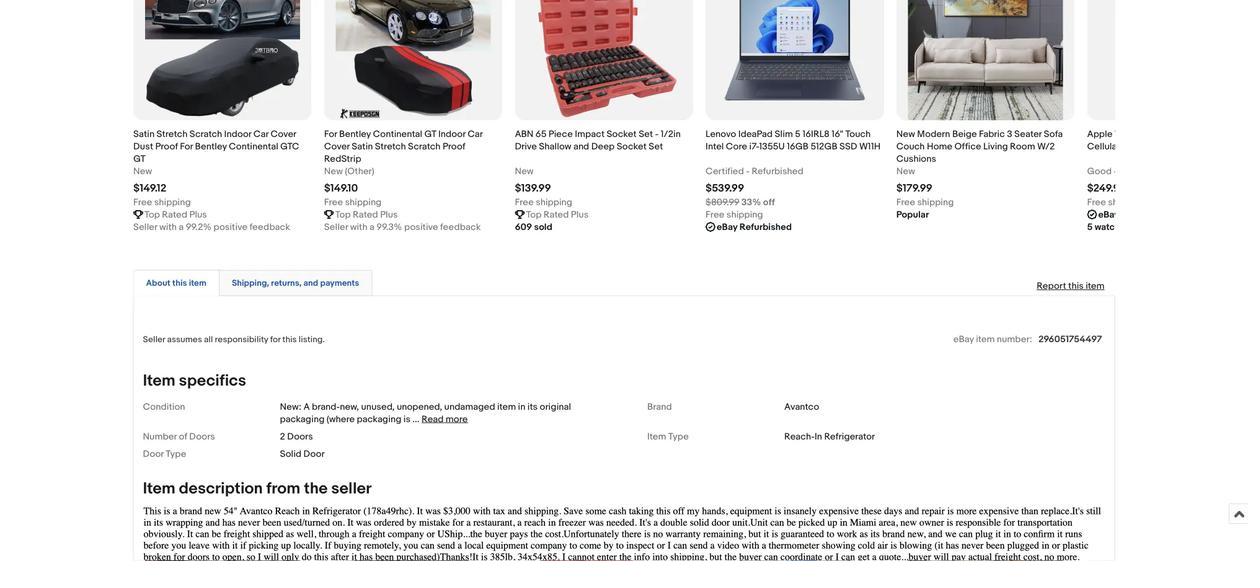 Task type: describe. For each thing, give the bounding box(es) containing it.
seller for $149.10
[[324, 222, 348, 233]]

gtc
[[280, 141, 299, 152]]

$149.12 text field
[[133, 182, 166, 195]]

number
[[143, 431, 177, 442]]

living
[[983, 141, 1008, 152]]

shipping inside new modern beige fabric 3 seater sofa couch home office living room w/2 cushions new $179.99 free shipping popular
[[917, 197, 954, 208]]

watch
[[1114, 129, 1141, 140]]

report this item link
[[1031, 275, 1111, 298]]

shipping inside good - refurbished $249.97 free shipping
[[1108, 197, 1144, 208]]

for bentley continental gt indoor car cover satin stretch scratch proof redstrip new (other) $149.10 free shipping
[[324, 129, 482, 208]]

fabric
[[979, 129, 1005, 140]]

room
[[1010, 141, 1035, 152]]

(where
[[327, 413, 355, 425]]

plus for $149.12
[[189, 209, 207, 221]]

sold
[[534, 222, 552, 233]]

(other)
[[345, 166, 374, 177]]

solid door
[[280, 448, 325, 459]]

free inside certified - refurbished $539.99 $809.99 33% off free shipping
[[705, 209, 724, 221]]

shipping, returns, and payments
[[232, 278, 359, 289]]

drive
[[515, 141, 537, 152]]

16"
[[831, 129, 843, 140]]

$539.99 text field
[[705, 182, 744, 195]]

shipping inside "satin stretch scratch indoor car cover dust proof for bentley continental gtc gt new $149.12 free shipping"
[[154, 197, 190, 208]]

item specifics
[[143, 371, 246, 390]]

a for $149.10
[[369, 222, 374, 233]]

all
[[204, 335, 213, 345]]

indoor inside "satin stretch scratch indoor car cover dust proof for bentley continental gtc gt new $149.12 free shipping"
[[224, 129, 251, 140]]

this for about
[[172, 278, 187, 289]]

description
[[179, 479, 263, 498]]

shipping inside for bentley continental gt indoor car cover satin stretch scratch proof redstrip new (other) $149.10 free shipping
[[345, 197, 381, 208]]

new modern beige fabric 3 seater sofa couch home office living room w/2 cushions new $179.99 free shipping popular
[[896, 129, 1063, 221]]

apple watch series 7 41mm gps + cellular - stainless steel case - good
[[1087, 129, 1246, 152]]

avantco
[[784, 401, 819, 412]]

tab list containing about this item
[[133, 268, 1115, 296]]

unused,
[[361, 401, 395, 412]]

$809.99
[[705, 197, 739, 208]]

new,
[[340, 401, 359, 412]]

item left number:
[[976, 334, 995, 345]]

ebay item number: 296051754497
[[954, 334, 1102, 345]]

stainless
[[1127, 141, 1165, 152]]

$179.99 text field
[[896, 182, 932, 195]]

sofa
[[1044, 129, 1063, 140]]

free shipping text field for $139.99
[[515, 196, 572, 209]]

report
[[1037, 281, 1066, 292]]

refurbished inside text field
[[739, 222, 792, 233]]

free inside good - refurbished $249.97 free shipping
[[1087, 197, 1106, 208]]

ebay for ebay refurbished text box
[[1098, 209, 1119, 221]]

seller assumes all responsibility for this listing.
[[143, 335, 325, 345]]

refurbished inside text box
[[1121, 209, 1173, 221]]

a for $149.12
[[178, 222, 183, 233]]

cellular
[[1087, 141, 1120, 152]]

indoor inside for bentley continental gt indoor car cover satin stretch scratch proof redstrip new (other) $149.10 free shipping
[[438, 129, 465, 140]]

cushions
[[896, 154, 936, 165]]

top for $149.12
[[144, 209, 160, 221]]

satin stretch scratch indoor car cover dust proof for bentley continental gtc gt new $149.12 free shipping
[[133, 129, 299, 208]]

3 rated from the left
[[543, 209, 569, 221]]

new $139.99 free shipping
[[515, 166, 572, 208]]

modern
[[917, 129, 950, 140]]

satin inside "satin stretch scratch indoor car cover dust proof for bentley continental gtc gt new $149.12 free shipping"
[[133, 129, 154, 140]]

new text field for $139.99
[[515, 165, 533, 178]]

eBay Refurbished text field
[[717, 221, 792, 234]]

5 inside text box
[[1087, 222, 1093, 233]]

continental inside for bentley continental gt indoor car cover satin stretch scratch proof redstrip new (other) $149.10 free shipping
[[373, 129, 422, 140]]

assumes
[[167, 335, 202, 345]]

good inside apple watch series 7 41mm gps + cellular - stainless steel case - good
[[1221, 141, 1246, 152]]

1 doors from the left
[[189, 431, 215, 442]]

reach-
[[784, 431, 815, 442]]

with for $149.10
[[350, 222, 367, 233]]

shipping inside certified - refurbished $539.99 $809.99 33% off free shipping
[[726, 209, 763, 221]]

stretch inside for bentley continental gt indoor car cover satin stretch scratch proof redstrip new (other) $149.10 free shipping
[[375, 141, 406, 152]]

shipping, returns, and payments button
[[232, 278, 359, 289]]

gps
[[1206, 129, 1225, 140]]

shipping,
[[232, 278, 269, 289]]

seller for $149.12
[[133, 222, 157, 233]]

refurbished inside good - refurbished $249.97 free shipping
[[1119, 166, 1171, 177]]

item description from the seller
[[143, 479, 372, 498]]

609 sold
[[515, 222, 552, 233]]

16gb
[[787, 141, 808, 152]]

w/2
[[1037, 141, 1055, 152]]

free shipping text field for $179.99
[[896, 196, 954, 209]]

free shipping text field for $149.12
[[133, 196, 190, 209]]

eBay Refurbished text field
[[1098, 209, 1173, 221]]

item for item specifics
[[143, 371, 175, 390]]

Seller with a 99.3% positive feedback text field
[[324, 221, 481, 234]]

bentley inside "satin stretch scratch indoor car cover dust proof for bentley continental gtc gt new $149.12 free shipping"
[[195, 141, 226, 152]]

type for door type
[[166, 448, 186, 459]]

the
[[304, 479, 328, 498]]

stretch inside "satin stretch scratch indoor car cover dust proof for bentley continental gtc gt new $149.12 free shipping"
[[156, 129, 187, 140]]

$149.10 text field
[[324, 182, 358, 195]]

specifics
[[179, 371, 246, 390]]

steel
[[1168, 141, 1189, 152]]

$179.99
[[896, 182, 932, 195]]

brand
[[647, 401, 672, 412]]

its
[[528, 401, 538, 412]]

5 watchers
[[1087, 222, 1133, 233]]

brand-
[[312, 401, 340, 412]]

intel
[[705, 141, 724, 152]]

about this item
[[146, 278, 206, 289]]

apple
[[1087, 129, 1112, 140]]

shallow
[[539, 141, 571, 152]]

w11h
[[859, 141, 880, 152]]

cover inside "satin stretch scratch indoor car cover dust proof for bentley continental gtc gt new $149.12 free shipping"
[[270, 129, 296, 140]]

Popular text field
[[896, 209, 929, 221]]

read more button
[[422, 413, 468, 425]]

i7-
[[749, 141, 759, 152]]

$539.99
[[705, 182, 744, 195]]

type for item type
[[668, 431, 689, 442]]

shipping inside new $139.99 free shipping
[[536, 197, 572, 208]]

car inside "satin stretch scratch indoor car cover dust proof for bentley continental gtc gt new $149.12 free shipping"
[[253, 129, 268, 140]]

top for $149.10
[[335, 209, 350, 221]]

reach-in refrigerator
[[784, 431, 875, 442]]

in
[[815, 431, 822, 442]]

gt inside for bentley continental gt indoor car cover satin stretch scratch proof redstrip new (other) $149.10 free shipping
[[424, 129, 436, 140]]

Certified - Refurbished text field
[[705, 165, 803, 178]]

2 vertical spatial ebay
[[954, 334, 974, 345]]

65
[[535, 129, 546, 140]]

off
[[763, 197, 775, 208]]

3 top from the left
[[526, 209, 541, 221]]

$149.12
[[133, 182, 166, 195]]

door type
[[143, 448, 186, 459]]

1 packaging from the left
[[280, 413, 325, 425]]

$139.99
[[515, 182, 551, 195]]

abn 65 piece impact socket set - 1/2in drive shallow and deep socket set
[[515, 129, 681, 152]]

seller
[[331, 479, 372, 498]]

satin inside for bentley continental gt indoor car cover satin stretch scratch proof redstrip new (other) $149.10 free shipping
[[351, 141, 373, 152]]

seller with a 99.3% positive feedback
[[324, 222, 481, 233]]

1 horizontal spatial this
[[283, 335, 297, 345]]

609 sold text field
[[515, 221, 552, 234]]

bentley inside for bentley continental gt indoor car cover satin stretch scratch proof redstrip new (other) $149.10 free shipping
[[339, 129, 371, 140]]

seater
[[1014, 129, 1042, 140]]

couch
[[896, 141, 925, 152]]

listing.
[[299, 335, 325, 345]]

case
[[1191, 141, 1214, 152]]

scratch inside "satin stretch scratch indoor car cover dust proof for bentley continental gtc gt new $149.12 free shipping"
[[189, 129, 222, 140]]

- down watch
[[1122, 141, 1125, 152]]

$139.99 text field
[[515, 182, 551, 195]]

good - refurbished $249.97 free shipping
[[1087, 166, 1171, 208]]

item inside "report this item" link
[[1086, 281, 1105, 292]]

report this item
[[1037, 281, 1105, 292]]

99.3%
[[376, 222, 402, 233]]

dust
[[133, 141, 153, 152]]

abn
[[515, 129, 533, 140]]

deep
[[591, 141, 614, 152]]



Task type: vqa. For each thing, say whether or not it's contained in the screenshot.
unopened,
yes



Task type: locate. For each thing, give the bounding box(es) containing it.
$149.10
[[324, 182, 358, 195]]

with for $149.12
[[159, 222, 176, 233]]

plus for $149.10
[[380, 209, 398, 221]]

this
[[172, 278, 187, 289], [1069, 281, 1084, 292], [283, 335, 297, 345]]

doors up solid door
[[287, 431, 313, 442]]

1 vertical spatial for
[[180, 141, 193, 152]]

0 vertical spatial cover
[[270, 129, 296, 140]]

1 horizontal spatial door
[[304, 448, 325, 459]]

core
[[726, 141, 747, 152]]

1 vertical spatial cover
[[324, 141, 349, 152]]

2 indoor from the left
[[438, 129, 465, 140]]

certified - refurbished $539.99 $809.99 33% off free shipping
[[705, 166, 803, 221]]

1 feedback from the left
[[249, 222, 290, 233]]

1 horizontal spatial top rated plus text field
[[526, 209, 588, 221]]

2 plus from the left
[[380, 209, 398, 221]]

free down $249.97 text field
[[1087, 197, 1106, 208]]

1 top from the left
[[144, 209, 160, 221]]

Free shipping text field
[[133, 196, 190, 209], [515, 196, 572, 209]]

1 vertical spatial type
[[166, 448, 186, 459]]

1 horizontal spatial and
[[573, 141, 589, 152]]

top rated plus
[[144, 209, 207, 221], [335, 209, 398, 221], [526, 209, 588, 221]]

refurbished down stainless
[[1119, 166, 1171, 177]]

shipping down $179.99
[[917, 197, 954, 208]]

top rated plus for $149.12
[[144, 209, 207, 221]]

for up redstrip
[[324, 129, 337, 140]]

top rated plus for $149.10
[[335, 209, 398, 221]]

free shipping text field down $149.12 text box
[[133, 196, 190, 209]]

1 horizontal spatial scratch
[[408, 141, 440, 152]]

2 horizontal spatial plus
[[571, 209, 588, 221]]

seller inside text field
[[133, 222, 157, 233]]

0 horizontal spatial satin
[[133, 129, 154, 140]]

1 horizontal spatial doors
[[287, 431, 313, 442]]

and
[[573, 141, 589, 152], [304, 278, 318, 289]]

512gb
[[810, 141, 837, 152]]

a inside text field
[[178, 222, 183, 233]]

solid
[[280, 448, 302, 459]]

1 horizontal spatial rated
[[353, 209, 378, 221]]

$249.97 text field
[[1087, 182, 1125, 195]]

2 rated from the left
[[353, 209, 378, 221]]

2 horizontal spatial new text field
[[896, 165, 915, 178]]

1 proof from the left
[[155, 141, 178, 152]]

positive inside text field
[[213, 222, 247, 233]]

1 horizontal spatial feedback
[[440, 222, 481, 233]]

0 horizontal spatial free shipping text field
[[133, 196, 190, 209]]

this inside 'button'
[[172, 278, 187, 289]]

1 vertical spatial 5
[[1087, 222, 1093, 233]]

2 positive from the left
[[404, 222, 438, 233]]

with down top rated plus text field
[[350, 222, 367, 233]]

0 horizontal spatial continental
[[229, 141, 278, 152]]

0 horizontal spatial top
[[144, 209, 160, 221]]

1 horizontal spatial continental
[[373, 129, 422, 140]]

scratch inside for bentley continental gt indoor car cover satin stretch scratch proof redstrip new (other) $149.10 free shipping
[[408, 141, 440, 152]]

1 car from the left
[[253, 129, 268, 140]]

payments
[[320, 278, 359, 289]]

ebay refurbished up watchers
[[1098, 209, 1173, 221]]

seller down top rated plus text field
[[324, 222, 348, 233]]

1 vertical spatial good
[[1087, 166, 1112, 177]]

positive right the 99.3%
[[404, 222, 438, 233]]

a down top rated plus text field
[[369, 222, 374, 233]]

2 packaging from the left
[[357, 413, 401, 425]]

gt inside "satin stretch scratch indoor car cover dust proof for bentley continental gtc gt new $149.12 free shipping"
[[133, 154, 145, 165]]

free down $149.10
[[324, 197, 343, 208]]

ebay
[[1098, 209, 1119, 221], [717, 222, 737, 233], [954, 334, 974, 345]]

1 vertical spatial and
[[304, 278, 318, 289]]

plus down new $139.99 free shipping
[[571, 209, 588, 221]]

free down $809.99
[[705, 209, 724, 221]]

1 positive from the left
[[213, 222, 247, 233]]

set down 1/2in
[[649, 141, 663, 152]]

continental left gtc
[[229, 141, 278, 152]]

top rated plus text field for $149.12
[[144, 209, 207, 221]]

- inside abn 65 piece impact socket set - 1/2in drive shallow and deep socket set
[[655, 129, 659, 140]]

top rated plus text field up 99.2%
[[144, 209, 207, 221]]

new inside new $139.99 free shipping
[[515, 166, 533, 177]]

new up $149.12 text box
[[133, 166, 152, 177]]

with
[[159, 222, 176, 233], [350, 222, 367, 233]]

2 new text field from the left
[[515, 165, 533, 178]]

shipping up ebay refurbished text box
[[1108, 197, 1144, 208]]

0 vertical spatial set
[[638, 129, 653, 140]]

7
[[1172, 129, 1177, 140]]

new inside "satin stretch scratch indoor car cover dust proof for bentley continental gtc gt new $149.12 free shipping"
[[133, 166, 152, 177]]

car inside for bentley continental gt indoor car cover satin stretch scratch proof redstrip new (other) $149.10 free shipping
[[467, 129, 482, 140]]

free inside new $139.99 free shipping
[[515, 197, 533, 208]]

1 vertical spatial gt
[[133, 154, 145, 165]]

seller inside text box
[[324, 222, 348, 233]]

free
[[133, 197, 152, 208], [324, 197, 343, 208], [515, 197, 533, 208], [896, 197, 915, 208], [1087, 197, 1106, 208], [705, 209, 724, 221]]

1 rated from the left
[[162, 209, 187, 221]]

free down $139.99
[[515, 197, 533, 208]]

new down redstrip
[[324, 166, 343, 177]]

satin up redstrip
[[351, 141, 373, 152]]

1355u
[[759, 141, 785, 152]]

original
[[540, 401, 571, 412]]

free inside for bentley continental gt indoor car cover satin stretch scratch proof redstrip new (other) $149.10 free shipping
[[324, 197, 343, 208]]

1 vertical spatial stretch
[[375, 141, 406, 152]]

Good - Refurbished text field
[[1087, 165, 1171, 178]]

this right for on the left
[[283, 335, 297, 345]]

16irl8
[[802, 129, 829, 140]]

1 horizontal spatial satin
[[351, 141, 373, 152]]

$249.97
[[1087, 182, 1125, 195]]

5 inside lenovo ideapad slim 5 16irl8 16" touch intel core i7-1355u 16gb 512gb ssd w11h
[[795, 129, 800, 140]]

1 horizontal spatial for
[[324, 129, 337, 140]]

0 horizontal spatial type
[[166, 448, 186, 459]]

New text field
[[133, 165, 152, 178], [515, 165, 533, 178], [896, 165, 915, 178]]

2 feedback from the left
[[440, 222, 481, 233]]

shipping down $149.12
[[154, 197, 190, 208]]

and right returns,
[[304, 278, 318, 289]]

positive for $149.12
[[213, 222, 247, 233]]

ssd
[[839, 141, 857, 152]]

new text field for $149.12
[[133, 165, 152, 178]]

free inside "satin stretch scratch indoor car cover dust proof for bentley continental gtc gt new $149.12 free shipping"
[[133, 197, 152, 208]]

Top Rated Plus text field
[[335, 209, 398, 221]]

1 horizontal spatial top
[[335, 209, 350, 221]]

0 horizontal spatial 5
[[795, 129, 800, 140]]

new up the couch
[[896, 129, 915, 140]]

bentley
[[339, 129, 371, 140], [195, 141, 226, 152]]

seller left assumes
[[143, 335, 165, 345]]

continental up (other)
[[373, 129, 422, 140]]

rated up 99.2%
[[162, 209, 187, 221]]

1 horizontal spatial new text field
[[515, 165, 533, 178]]

for right dust
[[180, 141, 193, 152]]

top rated plus up the 99.3%
[[335, 209, 398, 221]]

top down $149.12
[[144, 209, 160, 221]]

0 vertical spatial and
[[573, 141, 589, 152]]

0 horizontal spatial ebay refurbished
[[717, 222, 792, 233]]

2 top rated plus from the left
[[335, 209, 398, 221]]

0 vertical spatial socket
[[606, 129, 636, 140]]

1 vertical spatial scratch
[[408, 141, 440, 152]]

rated up the 99.3%
[[353, 209, 378, 221]]

ebay inside text box
[[1098, 209, 1119, 221]]

1 horizontal spatial 5
[[1087, 222, 1093, 233]]

- right certified
[[746, 166, 749, 177]]

ebay inside text field
[[717, 222, 737, 233]]

lenovo ideapad slim 5 16irl8 16" touch intel core i7-1355u 16gb 512gb ssd w11h
[[705, 129, 880, 152]]

0 vertical spatial item
[[143, 371, 175, 390]]

item type
[[647, 431, 689, 442]]

a left 99.2%
[[178, 222, 183, 233]]

item right about
[[189, 278, 206, 289]]

1 horizontal spatial free shipping text field
[[515, 196, 572, 209]]

certified
[[705, 166, 744, 177]]

1 horizontal spatial with
[[350, 222, 367, 233]]

packaging
[[280, 413, 325, 425], [357, 413, 401, 425]]

this for report
[[1069, 281, 1084, 292]]

1 horizontal spatial a
[[369, 222, 374, 233]]

and inside shipping, returns, and payments button
[[304, 278, 318, 289]]

Free shipping text field
[[324, 196, 381, 209], [896, 196, 954, 209], [1087, 196, 1144, 209], [705, 209, 763, 221]]

0 vertical spatial stretch
[[156, 129, 187, 140]]

item down door type
[[143, 479, 175, 498]]

0 horizontal spatial ebay
[[717, 222, 737, 233]]

for inside "satin stretch scratch indoor car cover dust proof for bentley continental gtc gt new $149.12 free shipping"
[[180, 141, 193, 152]]

3 new text field from the left
[[896, 165, 915, 178]]

is
[[404, 413, 411, 425]]

item for item description from the seller
[[143, 479, 175, 498]]

previous price $809.99 33% off text field
[[705, 196, 775, 209]]

and inside abn 65 piece impact socket set - 1/2in drive shallow and deep socket set
[[573, 141, 589, 152]]

of
[[179, 431, 187, 442]]

tab list
[[133, 268, 1115, 296]]

ebay refurbished down 33%
[[717, 222, 792, 233]]

cover inside for bentley continental gt indoor car cover satin stretch scratch proof redstrip new (other) $149.10 free shipping
[[324, 141, 349, 152]]

plus
[[189, 209, 207, 221], [380, 209, 398, 221], [571, 209, 588, 221]]

0 horizontal spatial packaging
[[280, 413, 325, 425]]

free inside new modern beige fabric 3 seater sofa couch home office living room w/2 cushions new $179.99 free shipping popular
[[896, 197, 915, 208]]

0 horizontal spatial feedback
[[249, 222, 290, 233]]

new: a brand-new, unused, unopened, undamaged item in its original packaging (where packaging is ...
[[280, 401, 571, 425]]

more
[[446, 413, 468, 425]]

refrigerator
[[824, 431, 875, 442]]

cover up gtc
[[270, 129, 296, 140]]

ebay up the 5 watchers text box
[[1098, 209, 1119, 221]]

in
[[518, 401, 526, 412]]

new text field down the cushions
[[896, 165, 915, 178]]

0 horizontal spatial for
[[180, 141, 193, 152]]

door down number
[[143, 448, 164, 459]]

positive inside text box
[[404, 222, 438, 233]]

item right report
[[1086, 281, 1105, 292]]

2 door from the left
[[304, 448, 325, 459]]

- inside certified - refurbished $539.99 $809.99 33% off free shipping
[[746, 166, 749, 177]]

rated for $149.12
[[162, 209, 187, 221]]

cover up redstrip
[[324, 141, 349, 152]]

2 horizontal spatial this
[[1069, 281, 1084, 292]]

ebay for ebay refurbished text field
[[717, 222, 737, 233]]

read
[[422, 413, 444, 425]]

0 horizontal spatial positive
[[213, 222, 247, 233]]

with left 99.2%
[[159, 222, 176, 233]]

1 vertical spatial ebay refurbished
[[717, 222, 792, 233]]

item for item type
[[647, 431, 666, 442]]

door right solid
[[304, 448, 325, 459]]

item inside new: a brand-new, unused, unopened, undamaged item in its original packaging (where packaging is ...
[[497, 401, 516, 412]]

item
[[143, 371, 175, 390], [647, 431, 666, 442], [143, 479, 175, 498]]

plus up 99.2%
[[189, 209, 207, 221]]

free shipping text field down $249.97 text field
[[1087, 196, 1144, 209]]

0 horizontal spatial new text field
[[133, 165, 152, 178]]

0 vertical spatial 5
[[795, 129, 800, 140]]

0 horizontal spatial cover
[[270, 129, 296, 140]]

redstrip
[[324, 154, 361, 165]]

watchers
[[1095, 222, 1133, 233]]

2 doors from the left
[[287, 431, 313, 442]]

feedback for $149.10
[[440, 222, 481, 233]]

top rated plus up 'sold'
[[526, 209, 588, 221]]

0 vertical spatial scratch
[[189, 129, 222, 140]]

plus up the 99.3%
[[380, 209, 398, 221]]

rated for $149.10
[[353, 209, 378, 221]]

refurbished
[[752, 166, 803, 177], [1119, 166, 1171, 177], [1121, 209, 1173, 221], [739, 222, 792, 233]]

0 horizontal spatial good
[[1087, 166, 1112, 177]]

shipping down "previous price $809.99 33% off" text field
[[726, 209, 763, 221]]

1 horizontal spatial indoor
[[438, 129, 465, 140]]

free up popular text field
[[896, 197, 915, 208]]

free down $149.12 text box
[[133, 197, 152, 208]]

rated
[[162, 209, 187, 221], [353, 209, 378, 221], [543, 209, 569, 221]]

about this item button
[[146, 278, 206, 289]]

1 horizontal spatial cover
[[324, 141, 349, 152]]

ebay refurbished for ebay refurbished text field
[[717, 222, 792, 233]]

good down +
[[1221, 141, 1246, 152]]

seller with a 99.2% positive feedback
[[133, 222, 290, 233]]

top
[[144, 209, 160, 221], [335, 209, 350, 221], [526, 209, 541, 221]]

type down number of doors
[[166, 448, 186, 459]]

refurbished down off
[[739, 222, 792, 233]]

a inside text box
[[369, 222, 374, 233]]

0 vertical spatial satin
[[133, 129, 154, 140]]

top up 609 sold "text box"
[[526, 209, 541, 221]]

2 doors
[[280, 431, 313, 442]]

beige
[[952, 129, 977, 140]]

gt
[[424, 129, 436, 140], [133, 154, 145, 165]]

number of doors
[[143, 431, 215, 442]]

0 horizontal spatial proof
[[155, 141, 178, 152]]

2 horizontal spatial top rated plus
[[526, 209, 588, 221]]

item down brand
[[647, 431, 666, 442]]

free shipping text field for $149.10
[[324, 196, 381, 209]]

feedback inside text field
[[249, 222, 290, 233]]

5 left watchers
[[1087, 222, 1093, 233]]

- inside good - refurbished $249.97 free shipping
[[1114, 166, 1117, 177]]

0 horizontal spatial rated
[[162, 209, 187, 221]]

socket up deep
[[606, 129, 636, 140]]

1 horizontal spatial plus
[[380, 209, 398, 221]]

set left 1/2in
[[638, 129, 653, 140]]

new text field up $139.99
[[515, 165, 533, 178]]

2
[[280, 431, 285, 442]]

free shipping text field for $249.97
[[1087, 196, 1144, 209]]

Seller with a 99.2% positive feedback text field
[[133, 221, 290, 234]]

new down the cushions
[[896, 166, 915, 177]]

2 free shipping text field from the left
[[515, 196, 572, 209]]

good inside good - refurbished $249.97 free shipping
[[1087, 166, 1112, 177]]

5 up 16gb
[[795, 129, 800, 140]]

1 vertical spatial satin
[[351, 141, 373, 152]]

0 horizontal spatial scratch
[[189, 129, 222, 140]]

indoor
[[224, 129, 251, 140], [438, 129, 465, 140]]

2 horizontal spatial rated
[[543, 209, 569, 221]]

lenovo
[[705, 129, 736, 140]]

2 with from the left
[[350, 222, 367, 233]]

1 top rated plus from the left
[[144, 209, 207, 221]]

2 horizontal spatial top
[[526, 209, 541, 221]]

2 a from the left
[[369, 222, 374, 233]]

feedback for $149.12
[[249, 222, 290, 233]]

refurbished down 1355u
[[752, 166, 803, 177]]

top rated plus text field up 'sold'
[[526, 209, 588, 221]]

3 plus from the left
[[571, 209, 588, 221]]

impact
[[575, 129, 604, 140]]

0 horizontal spatial and
[[304, 278, 318, 289]]

1 horizontal spatial proof
[[442, 141, 465, 152]]

Top Rated Plus text field
[[144, 209, 207, 221], [526, 209, 588, 221]]

continental inside "satin stretch scratch indoor car cover dust proof for bentley continental gtc gt new $149.12 free shipping"
[[229, 141, 278, 152]]

refurbished down good - refurbished $249.97 free shipping
[[1121, 209, 1173, 221]]

0 vertical spatial continental
[[373, 129, 422, 140]]

0 horizontal spatial indoor
[[224, 129, 251, 140]]

for inside for bentley continental gt indoor car cover satin stretch scratch proof redstrip new (other) $149.10 free shipping
[[324, 129, 337, 140]]

shipping up top rated plus text field
[[345, 197, 381, 208]]

1 horizontal spatial stretch
[[375, 141, 406, 152]]

this right about
[[172, 278, 187, 289]]

0 vertical spatial ebay refurbished
[[1098, 209, 1173, 221]]

1 vertical spatial ebay
[[717, 222, 737, 233]]

new inside for bentley continental gt indoor car cover satin stretch scratch proof redstrip new (other) $149.10 free shipping
[[324, 166, 343, 177]]

0 horizontal spatial top rated plus
[[144, 209, 207, 221]]

home
[[927, 141, 952, 152]]

free shipping text field down $809.99
[[705, 209, 763, 221]]

1 free shipping text field from the left
[[133, 196, 190, 209]]

2 horizontal spatial ebay
[[1098, 209, 1119, 221]]

good up $249.97 text field
[[1087, 166, 1112, 177]]

free shipping text field down $139.99 text box
[[515, 196, 572, 209]]

1 vertical spatial set
[[649, 141, 663, 152]]

New (Other) text field
[[324, 165, 374, 178]]

satin up dust
[[133, 129, 154, 140]]

- left 1/2in
[[655, 129, 659, 140]]

plus inside text field
[[380, 209, 398, 221]]

1 horizontal spatial positive
[[404, 222, 438, 233]]

packaging down a
[[280, 413, 325, 425]]

2 vertical spatial item
[[143, 479, 175, 498]]

seller down $149.12
[[133, 222, 157, 233]]

ebay left number:
[[954, 334, 974, 345]]

ideapad
[[738, 129, 772, 140]]

0 vertical spatial good
[[1221, 141, 1246, 152]]

feedback inside text box
[[440, 222, 481, 233]]

item inside the about this item 'button'
[[189, 278, 206, 289]]

1 top rated plus text field from the left
[[144, 209, 207, 221]]

1 horizontal spatial bentley
[[339, 129, 371, 140]]

positive
[[213, 222, 247, 233], [404, 222, 438, 233]]

0 horizontal spatial door
[[143, 448, 164, 459]]

1 a from the left
[[178, 222, 183, 233]]

free shipping text field down $149.10
[[324, 196, 381, 209]]

1 horizontal spatial ebay
[[954, 334, 974, 345]]

5
[[795, 129, 800, 140], [1087, 222, 1093, 233]]

top inside text field
[[335, 209, 350, 221]]

1 horizontal spatial type
[[668, 431, 689, 442]]

1 horizontal spatial packaging
[[357, 413, 401, 425]]

1 vertical spatial item
[[647, 431, 666, 442]]

1 horizontal spatial gt
[[424, 129, 436, 140]]

0 vertical spatial for
[[324, 129, 337, 140]]

proof inside "satin stretch scratch indoor car cover dust proof for bentley continental gtc gt new $149.12 free shipping"
[[155, 141, 178, 152]]

item up the condition
[[143, 371, 175, 390]]

and down impact
[[573, 141, 589, 152]]

0 vertical spatial bentley
[[339, 129, 371, 140]]

proof inside for bentley continental gt indoor car cover satin stretch scratch proof redstrip new (other) $149.10 free shipping
[[442, 141, 465, 152]]

0 horizontal spatial gt
[[133, 154, 145, 165]]

scratch
[[189, 129, 222, 140], [408, 141, 440, 152]]

3
[[1007, 129, 1012, 140]]

refurbished inside certified - refurbished $539.99 $809.99 33% off free shipping
[[752, 166, 803, 177]]

1 plus from the left
[[189, 209, 207, 221]]

1 new text field from the left
[[133, 165, 152, 178]]

2 car from the left
[[467, 129, 482, 140]]

doors right of
[[189, 431, 215, 442]]

0 horizontal spatial plus
[[189, 209, 207, 221]]

top down '$149.10' text field
[[335, 209, 350, 221]]

0 horizontal spatial stretch
[[156, 129, 187, 140]]

about
[[146, 278, 170, 289]]

type down brand
[[668, 431, 689, 442]]

new text field for $179.99
[[896, 165, 915, 178]]

1 with from the left
[[159, 222, 176, 233]]

0 horizontal spatial bentley
[[195, 141, 226, 152]]

0 horizontal spatial top rated plus text field
[[144, 209, 207, 221]]

new up $139.99
[[515, 166, 533, 177]]

socket right deep
[[617, 141, 646, 152]]

1 door from the left
[[143, 448, 164, 459]]

0 horizontal spatial a
[[178, 222, 183, 233]]

new text field up $149.12 text box
[[133, 165, 152, 178]]

type
[[668, 431, 689, 442], [166, 448, 186, 459]]

609
[[515, 222, 532, 233]]

series
[[1143, 129, 1170, 140]]

stretch
[[156, 129, 187, 140], [375, 141, 406, 152]]

2 proof from the left
[[442, 141, 465, 152]]

1 indoor from the left
[[224, 129, 251, 140]]

new
[[896, 129, 915, 140], [133, 166, 152, 177], [324, 166, 343, 177], [515, 166, 533, 177], [896, 166, 915, 177]]

2 top rated plus text field from the left
[[526, 209, 588, 221]]

5 watchers text field
[[1087, 221, 1133, 234]]

returns,
[[271, 278, 302, 289]]

41mm
[[1179, 129, 1204, 140]]

shipping down $139.99 text box
[[536, 197, 572, 208]]

new:
[[280, 401, 301, 412]]

with inside seller with a 99.3% positive feedback text box
[[350, 222, 367, 233]]

1 horizontal spatial ebay refurbished
[[1098, 209, 1173, 221]]

responsibility
[[215, 335, 268, 345]]

ebay refurbished for ebay refurbished text box
[[1098, 209, 1173, 221]]

top rated plus text field for $139.99
[[526, 209, 588, 221]]

rated up 'sold'
[[543, 209, 569, 221]]

ebay down $809.99
[[717, 222, 737, 233]]

0 vertical spatial gt
[[424, 129, 436, 140]]

top rated plus up 99.2%
[[144, 209, 207, 221]]

for
[[324, 129, 337, 140], [180, 141, 193, 152]]

this right report
[[1069, 281, 1084, 292]]

positive right 99.2%
[[213, 222, 247, 233]]

2 top from the left
[[335, 209, 350, 221]]

- down the gps
[[1216, 141, 1219, 152]]

0 horizontal spatial car
[[253, 129, 268, 140]]

1 vertical spatial socket
[[617, 141, 646, 152]]

rated inside text field
[[353, 209, 378, 221]]

1 vertical spatial continental
[[229, 141, 278, 152]]

- up $249.97 text field
[[1114, 166, 1117, 177]]

1 horizontal spatial good
[[1221, 141, 1246, 152]]

item left in
[[497, 401, 516, 412]]

0 horizontal spatial this
[[172, 278, 187, 289]]

packaging down unused,
[[357, 413, 401, 425]]

positive for $149.10
[[404, 222, 438, 233]]

free shipping text field down $179.99
[[896, 196, 954, 209]]

3 top rated plus from the left
[[526, 209, 588, 221]]

with inside seller with a 99.2% positive feedback text field
[[159, 222, 176, 233]]



